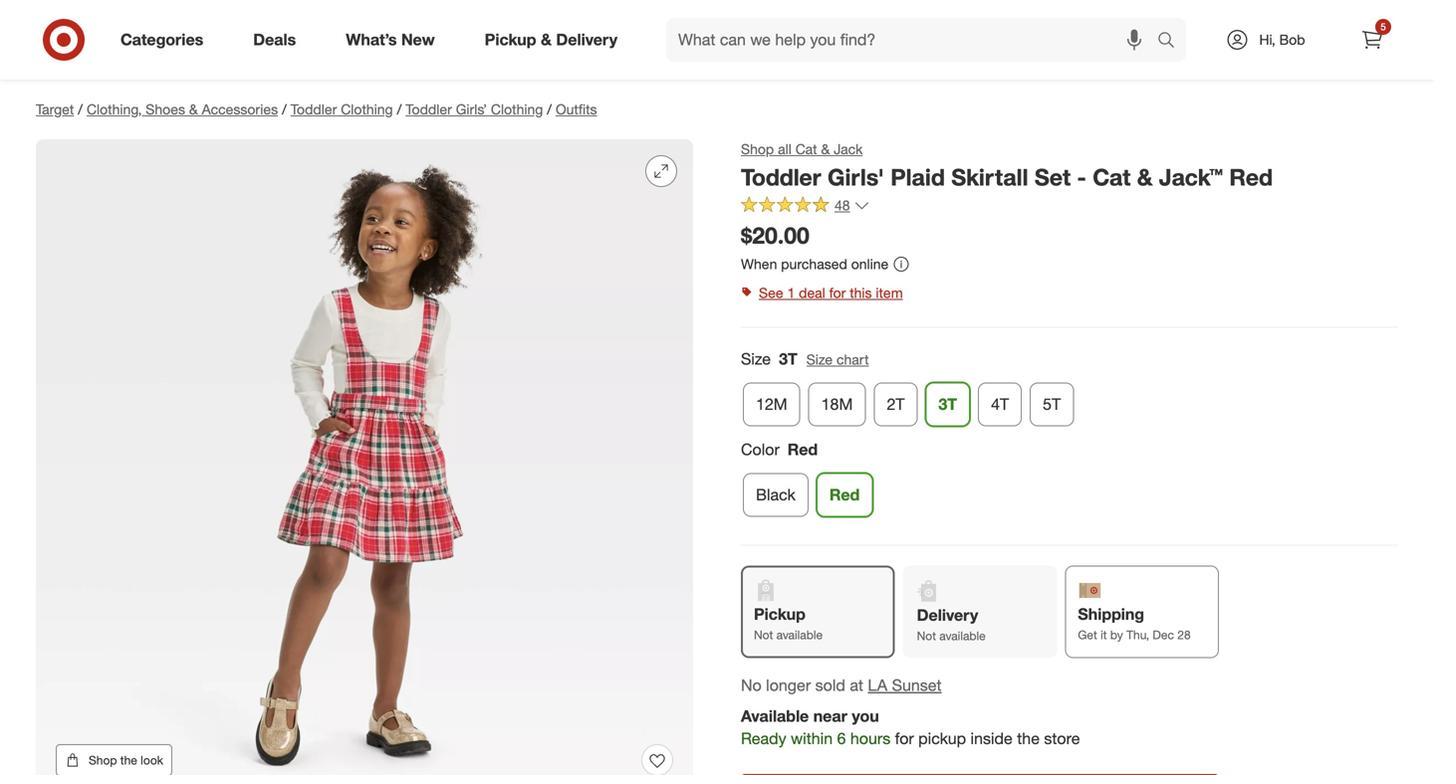 Task type: vqa. For each thing, say whether or not it's contained in the screenshot.
"12M" link
yes



Task type: locate. For each thing, give the bounding box(es) containing it.
black link
[[743, 473, 809, 517]]

the left the store
[[1017, 730, 1040, 749]]

available up "sunset"
[[940, 629, 986, 644]]

&
[[541, 30, 552, 49], [189, 101, 198, 118], [821, 140, 830, 158], [1137, 163, 1153, 191]]

jack
[[834, 140, 863, 158]]

1 horizontal spatial for
[[895, 730, 914, 749]]

girls'
[[456, 101, 487, 118]]

1 horizontal spatial not
[[917, 629, 936, 644]]

shop left "look"
[[89, 754, 117, 768]]

28
[[1178, 628, 1191, 643]]

for left "this"
[[829, 284, 846, 302]]

4t
[[991, 395, 1009, 414]]

0 horizontal spatial available
[[777, 628, 823, 643]]

delivery up "sunset"
[[917, 606, 978, 625]]

1 horizontal spatial pickup
[[754, 605, 806, 624]]

size
[[741, 350, 771, 369], [807, 351, 833, 368]]

when purchased online
[[741, 256, 889, 273]]

3t up '12m'
[[779, 350, 798, 369]]

shop all cat & jack toddler girls' plaid skirtall set - cat & jack™ red
[[741, 140, 1273, 191]]

shop the look
[[89, 754, 163, 768]]

1 vertical spatial pickup
[[754, 605, 806, 624]]

red
[[1230, 163, 1273, 191], [788, 440, 818, 460], [830, 485, 860, 505]]

delivery not available
[[917, 606, 986, 644]]

color red
[[741, 440, 818, 460]]

online
[[851, 256, 889, 273]]

/
[[78, 101, 83, 118], [282, 101, 287, 118], [397, 101, 402, 118], [547, 101, 552, 118]]

0 horizontal spatial size
[[741, 350, 771, 369]]

48
[[835, 197, 850, 214]]

0 vertical spatial group
[[739, 348, 1399, 435]]

0 horizontal spatial for
[[829, 284, 846, 302]]

0 vertical spatial for
[[829, 284, 846, 302]]

0 vertical spatial shop
[[741, 140, 774, 158]]

dec
[[1153, 628, 1174, 643]]

color
[[741, 440, 780, 460]]

not up no
[[754, 628, 773, 643]]

/ right target link
[[78, 101, 83, 118]]

2 clothing from the left
[[491, 101, 543, 118]]

clothing
[[341, 101, 393, 118], [491, 101, 543, 118]]

what's new
[[346, 30, 435, 49]]

1 vertical spatial group
[[739, 439, 1399, 525]]

0 horizontal spatial clothing
[[341, 101, 393, 118]]

1 vertical spatial cat
[[1093, 163, 1131, 191]]

no longer sold at la sunset
[[741, 676, 942, 696]]

4 / from the left
[[547, 101, 552, 118]]

categories link
[[104, 18, 228, 62]]

red right color
[[788, 440, 818, 460]]

clothing down what's
[[341, 101, 393, 118]]

1 horizontal spatial clothing
[[491, 101, 543, 118]]

0 horizontal spatial cat
[[796, 140, 817, 158]]

0 vertical spatial 3t
[[779, 350, 798, 369]]

group down see 1 deal for this item link
[[739, 348, 1399, 435]]

pickup up longer on the right of the page
[[754, 605, 806, 624]]

1 vertical spatial the
[[120, 754, 137, 768]]

1 horizontal spatial shop
[[741, 140, 774, 158]]

pickup for &
[[485, 30, 536, 49]]

group down 5t link
[[739, 439, 1399, 525]]

0 vertical spatial delivery
[[556, 30, 618, 49]]

0 horizontal spatial the
[[120, 754, 137, 768]]

at
[[850, 676, 864, 696]]

0 horizontal spatial shop
[[89, 754, 117, 768]]

1 horizontal spatial size
[[807, 351, 833, 368]]

2 horizontal spatial red
[[1230, 163, 1273, 191]]

jack™
[[1159, 163, 1223, 191]]

3t right the 2t
[[939, 395, 957, 414]]

/ right accessories
[[282, 101, 287, 118]]

0 vertical spatial pickup
[[485, 30, 536, 49]]

no
[[741, 676, 762, 696]]

red right jack™ at right
[[1230, 163, 1273, 191]]

pickup inside pickup not available
[[754, 605, 806, 624]]

sunset
[[892, 676, 942, 696]]

search
[[1148, 32, 1196, 51]]

group
[[739, 348, 1399, 435], [739, 439, 1399, 525]]

0 vertical spatial the
[[1017, 730, 1040, 749]]

cat
[[796, 140, 817, 158], [1093, 163, 1131, 191]]

toddler down all
[[741, 163, 821, 191]]

5
[[1381, 20, 1386, 33]]

look
[[141, 754, 163, 768]]

1 vertical spatial for
[[895, 730, 914, 749]]

1 vertical spatial delivery
[[917, 606, 978, 625]]

1 horizontal spatial toddler
[[406, 101, 452, 118]]

What can we help you find? suggestions appear below search field
[[666, 18, 1162, 62]]

target
[[36, 101, 74, 118]]

clothing right girls'
[[491, 101, 543, 118]]

the left "look"
[[120, 754, 137, 768]]

plaid
[[891, 163, 945, 191]]

new
[[401, 30, 435, 49]]

2 group from the top
[[739, 439, 1399, 525]]

accessories
[[202, 101, 278, 118]]

toddler left girls'
[[406, 101, 452, 118]]

0 horizontal spatial pickup
[[485, 30, 536, 49]]

advertisement region
[[20, 32, 1414, 80]]

toddler
[[291, 101, 337, 118], [406, 101, 452, 118], [741, 163, 821, 191]]

group containing size
[[739, 348, 1399, 435]]

delivery
[[556, 30, 618, 49], [917, 606, 978, 625]]

pickup & delivery link
[[468, 18, 643, 62]]

pickup up toddler girls' clothing link
[[485, 30, 536, 49]]

cat right -
[[1093, 163, 1131, 191]]

hours
[[851, 730, 891, 749]]

2 / from the left
[[282, 101, 287, 118]]

1 horizontal spatial cat
[[1093, 163, 1131, 191]]

toddler right accessories
[[291, 101, 337, 118]]

18m link
[[808, 383, 866, 427]]

available inside pickup not available
[[777, 628, 823, 643]]

shop the look link
[[56, 745, 172, 776]]

not up "sunset"
[[917, 629, 936, 644]]

2 vertical spatial red
[[830, 485, 860, 505]]

not inside pickup not available
[[754, 628, 773, 643]]

see 1 deal for this item
[[759, 284, 903, 302]]

by
[[1111, 628, 1123, 643]]

1 / from the left
[[78, 101, 83, 118]]

the
[[1017, 730, 1040, 749], [120, 754, 137, 768]]

shipping get it by thu, dec 28
[[1078, 605, 1191, 643]]

2 horizontal spatial toddler
[[741, 163, 821, 191]]

shop inside shop all cat & jack toddler girls' plaid skirtall set - cat & jack™ red
[[741, 140, 774, 158]]

item
[[876, 284, 903, 302]]

see
[[759, 284, 784, 302]]

not
[[754, 628, 773, 643], [917, 629, 936, 644]]

available inside delivery not available
[[940, 629, 986, 644]]

red right black in the right bottom of the page
[[830, 485, 860, 505]]

0 horizontal spatial 3t
[[779, 350, 798, 369]]

purchased
[[781, 256, 848, 273]]

1 horizontal spatial red
[[830, 485, 860, 505]]

1 horizontal spatial the
[[1017, 730, 1040, 749]]

1 vertical spatial red
[[788, 440, 818, 460]]

1 group from the top
[[739, 348, 1399, 435]]

available for delivery
[[940, 629, 986, 644]]

size up '12m'
[[741, 350, 771, 369]]

1 horizontal spatial available
[[940, 629, 986, 644]]

get
[[1078, 628, 1098, 643]]

1 horizontal spatial 3t
[[939, 395, 957, 414]]

delivery up outfits
[[556, 30, 618, 49]]

1 horizontal spatial delivery
[[917, 606, 978, 625]]

delivery inside delivery not available
[[917, 606, 978, 625]]

0 vertical spatial red
[[1230, 163, 1273, 191]]

0 vertical spatial cat
[[796, 140, 817, 158]]

pickup
[[485, 30, 536, 49], [754, 605, 806, 624]]

18m
[[821, 395, 853, 414]]

0 horizontal spatial not
[[754, 628, 773, 643]]

shop for shop all cat & jack toddler girls' plaid skirtall set - cat & jack™ red
[[741, 140, 774, 158]]

3 / from the left
[[397, 101, 402, 118]]

for
[[829, 284, 846, 302], [895, 730, 914, 749]]

not inside delivery not available
[[917, 629, 936, 644]]

search button
[[1148, 18, 1196, 66]]

not for delivery
[[917, 629, 936, 644]]

toddler girls' clothing link
[[406, 101, 543, 118]]

1 vertical spatial 3t
[[939, 395, 957, 414]]

1 vertical spatial shop
[[89, 754, 117, 768]]

3t link
[[926, 383, 970, 427]]

size chart button
[[806, 349, 870, 371]]

red inside red link
[[830, 485, 860, 505]]

size left chart
[[807, 351, 833, 368]]

for right hours
[[895, 730, 914, 749]]

cat right all
[[796, 140, 817, 158]]

shop left all
[[741, 140, 774, 158]]

available up longer on the right of the page
[[777, 628, 823, 643]]

/ right the 'toddler clothing' link
[[397, 101, 402, 118]]

set
[[1035, 163, 1071, 191]]

/ left outfits link
[[547, 101, 552, 118]]

girls'
[[828, 163, 884, 191]]



Task type: describe. For each thing, give the bounding box(es) containing it.
thu,
[[1127, 628, 1150, 643]]

deal
[[799, 284, 826, 302]]

this
[[850, 284, 872, 302]]

bob
[[1280, 31, 1305, 48]]

all
[[778, 140, 792, 158]]

size 3t size chart
[[741, 350, 869, 369]]

target link
[[36, 101, 74, 118]]

when
[[741, 256, 777, 273]]

sold
[[815, 676, 846, 696]]

0 horizontal spatial delivery
[[556, 30, 618, 49]]

longer
[[766, 676, 811, 696]]

toddler girls' plaid skirtall set - cat & jack™ red, 1 of 7 image
[[36, 139, 693, 776]]

4t link
[[978, 383, 1022, 427]]

not for pickup
[[754, 628, 773, 643]]

inside
[[971, 730, 1013, 749]]

toddler inside shop all cat & jack toddler girls' plaid skirtall set - cat & jack™ red
[[741, 163, 821, 191]]

5t link
[[1030, 383, 1074, 427]]

toddler clothing link
[[291, 101, 393, 118]]

0 horizontal spatial toddler
[[291, 101, 337, 118]]

5 link
[[1351, 18, 1395, 62]]

2t
[[887, 395, 905, 414]]

pickup
[[919, 730, 966, 749]]

ready
[[741, 730, 787, 749]]

the inside available near you ready within 6 hours for pickup inside the store
[[1017, 730, 1040, 749]]

target / clothing, shoes & accessories / toddler clothing / toddler girls' clothing / outfits
[[36, 101, 597, 118]]

categories
[[121, 30, 203, 49]]

available near you ready within 6 hours for pickup inside the store
[[741, 707, 1080, 749]]

group containing color
[[739, 439, 1399, 525]]

5t
[[1043, 395, 1061, 414]]

0 horizontal spatial red
[[788, 440, 818, 460]]

chart
[[837, 351, 869, 368]]

1 clothing from the left
[[341, 101, 393, 118]]

store
[[1044, 730, 1080, 749]]

12m link
[[743, 383, 801, 427]]

-
[[1077, 163, 1087, 191]]

1
[[787, 284, 795, 302]]

clothing,
[[87, 101, 142, 118]]

la sunset button
[[868, 675, 942, 698]]

near
[[813, 707, 848, 726]]

black
[[756, 485, 796, 505]]

deals link
[[236, 18, 321, 62]]

shop for shop the look
[[89, 754, 117, 768]]

what's new link
[[329, 18, 460, 62]]

it
[[1101, 628, 1107, 643]]

outfits link
[[556, 101, 597, 118]]

outfits
[[556, 101, 597, 118]]

pickup for not
[[754, 605, 806, 624]]

pickup not available
[[754, 605, 823, 643]]

red link
[[817, 473, 873, 517]]

what's
[[346, 30, 397, 49]]

clothing, shoes & accessories link
[[87, 101, 278, 118]]

la
[[868, 676, 888, 696]]

hi, bob
[[1260, 31, 1305, 48]]

hi,
[[1260, 31, 1276, 48]]

$20.00
[[741, 222, 810, 250]]

red inside shop all cat & jack toddler girls' plaid skirtall set - cat & jack™ red
[[1230, 163, 1273, 191]]

available for pickup
[[777, 628, 823, 643]]

see 1 deal for this item link
[[741, 279, 1399, 307]]

deals
[[253, 30, 296, 49]]

shoes
[[146, 101, 185, 118]]

12m
[[756, 395, 788, 414]]

you
[[852, 707, 879, 726]]

for inside available near you ready within 6 hours for pickup inside the store
[[895, 730, 914, 749]]

size inside size 3t size chart
[[807, 351, 833, 368]]

pickup & delivery
[[485, 30, 618, 49]]

6
[[837, 730, 846, 749]]

48 link
[[741, 196, 870, 219]]

skirtall
[[952, 163, 1028, 191]]

available
[[741, 707, 809, 726]]

shipping
[[1078, 605, 1145, 624]]

2t link
[[874, 383, 918, 427]]



